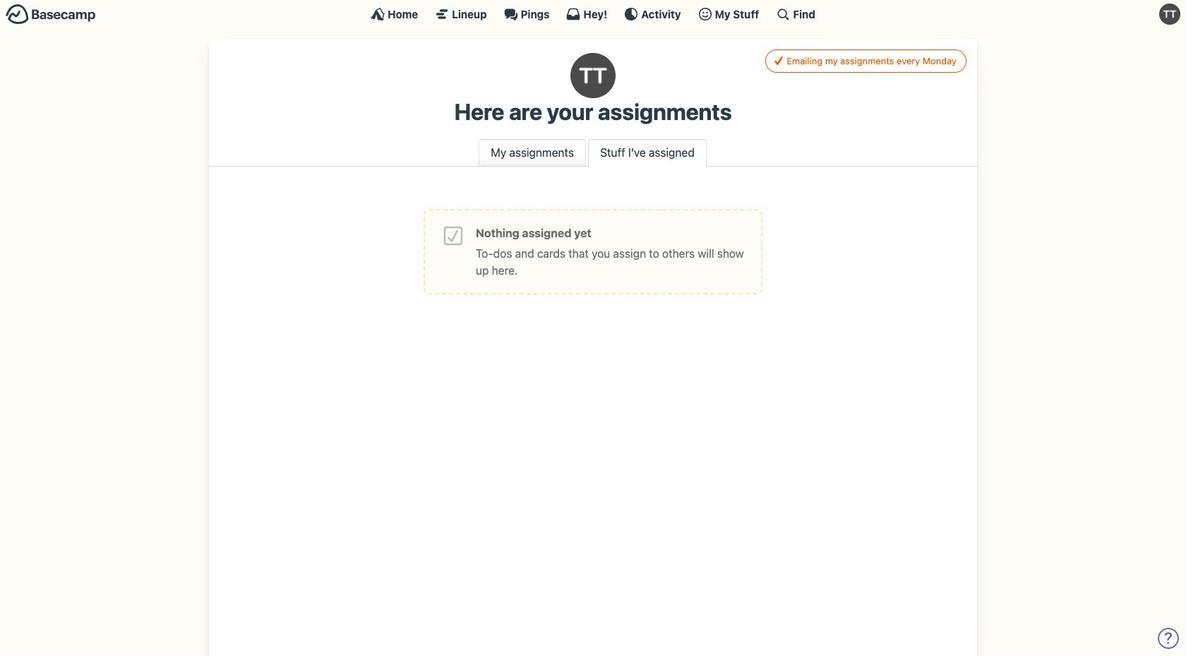 Task type: vqa. For each thing, say whether or not it's contained in the screenshot.
"Pinned & recent projects below · View all in a list"
no



Task type: describe. For each thing, give the bounding box(es) containing it.
terry turtle image
[[571, 53, 616, 98]]

keyboard shortcut: ⌘ + / image
[[776, 7, 790, 21]]



Task type: locate. For each thing, give the bounding box(es) containing it.
terry turtle image
[[1160, 4, 1181, 25]]

switch accounts image
[[6, 4, 96, 25]]

main element
[[0, 0, 1186, 28]]



